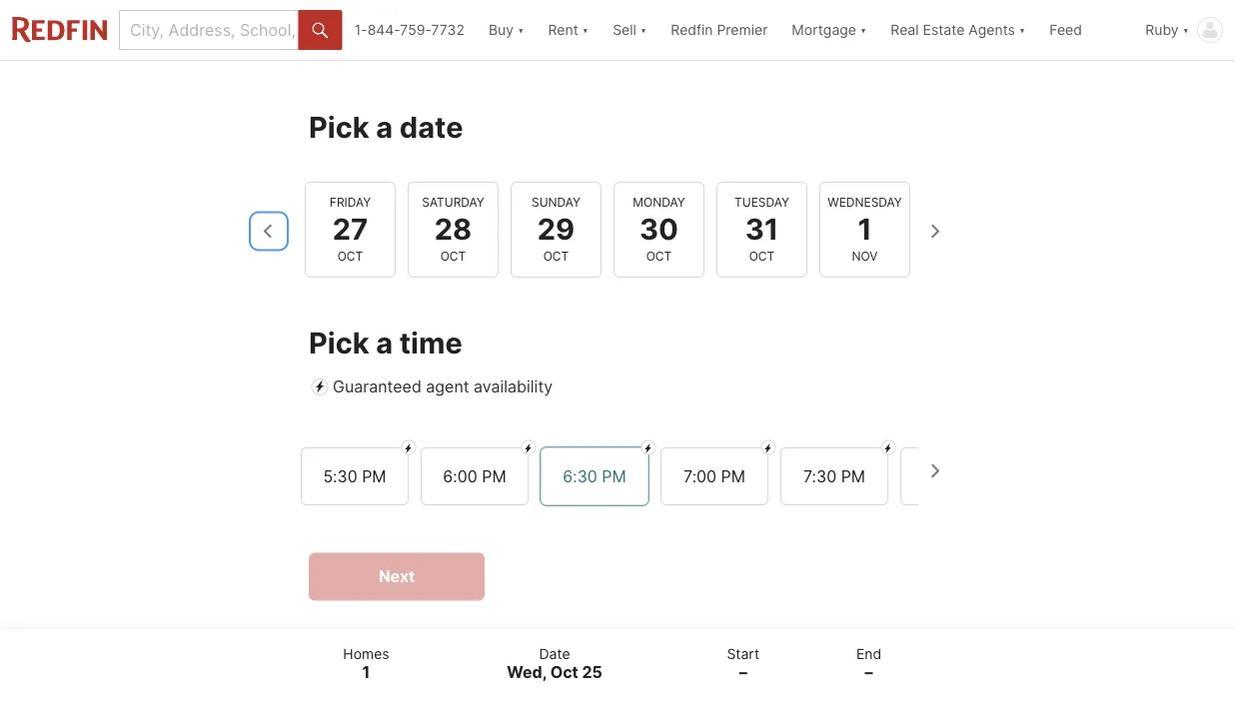 Task type: describe. For each thing, give the bounding box(es) containing it.
feed button
[[1038, 0, 1134, 60]]

time
[[400, 326, 462, 360]]

nov
[[852, 249, 878, 263]]

end –
[[856, 646, 882, 683]]

date wed, oct  25
[[507, 646, 602, 683]]

7:00 pm button
[[661, 447, 768, 505]]

7732
[[431, 21, 465, 38]]

30
[[640, 211, 679, 246]]

▾ for ruby ▾
[[1183, 21, 1189, 38]]

real estate agents ▾
[[891, 21, 1026, 38]]

friday 27 oct
[[330, 194, 371, 263]]

a for date
[[376, 109, 393, 144]]

real estate agents ▾ button
[[879, 0, 1038, 60]]

friday
[[330, 194, 371, 209]]

previous image
[[253, 215, 285, 247]]

submit search image
[[312, 23, 328, 39]]

sunday 29 oct
[[532, 194, 581, 263]]

oct for 28
[[440, 249, 466, 263]]

pick for pick a date
[[309, 109, 369, 144]]

– for start –
[[739, 663, 747, 683]]

1-844-759-7732
[[354, 21, 465, 38]]

mortgage ▾ button
[[792, 0, 867, 60]]

6:30 pm
[[563, 466, 626, 486]]

availability
[[474, 377, 553, 397]]

29
[[537, 211, 575, 246]]

saturday 28 oct
[[422, 194, 484, 263]]

pm for 5:30 pm
[[362, 466, 386, 486]]

▾ for mortgage ▾
[[860, 21, 867, 38]]

6:00
[[443, 466, 477, 486]]

5:30
[[323, 466, 357, 486]]

wed,
[[507, 663, 547, 683]]

2 next image from the top
[[918, 455, 950, 487]]

1 next image from the top
[[918, 215, 950, 247]]

6:00 pm button
[[421, 447, 529, 505]]

tuesday 31 oct
[[735, 194, 789, 263]]

7:00
[[684, 466, 717, 486]]

5:30 pm
[[323, 466, 386, 486]]

redfin premier
[[671, 21, 768, 38]]

date
[[400, 109, 463, 144]]

date
[[539, 646, 570, 663]]

redfin premier button
[[659, 0, 780, 60]]

1 for wednesday 1 nov
[[858, 211, 872, 246]]

a for time
[[376, 326, 393, 360]]

City, Address, School, Agent, ZIP search field
[[119, 10, 298, 50]]

buy
[[489, 21, 514, 38]]

rent ▾ button
[[548, 0, 589, 60]]

wednesday
[[828, 194, 902, 209]]

oct for 29
[[543, 249, 569, 263]]

25
[[582, 663, 602, 683]]

sell
[[613, 21, 636, 38]]

1-844-759-7732 link
[[354, 21, 465, 38]]

monday
[[633, 194, 685, 209]]

28
[[434, 211, 472, 246]]

guaranteed agent availability
[[333, 377, 553, 397]]

estate
[[923, 21, 965, 38]]

saturday
[[422, 194, 484, 209]]

ruby ▾
[[1146, 21, 1189, 38]]

mortgage
[[792, 21, 856, 38]]

premier
[[717, 21, 768, 38]]

pm for 6:30 pm
[[602, 466, 626, 486]]

mortgage ▾
[[792, 21, 867, 38]]

next button
[[309, 553, 485, 601]]

tuesday
[[735, 194, 789, 209]]



Task type: vqa. For each thing, say whether or not it's contained in the screenshot.


Task type: locate. For each thing, give the bounding box(es) containing it.
▾ right sell
[[640, 21, 647, 38]]

3 pm from the left
[[602, 466, 626, 486]]

7:30 pm
[[803, 466, 865, 486]]

pm for 6:00 pm
[[482, 466, 506, 486]]

759-
[[400, 21, 431, 38]]

844-
[[367, 21, 400, 38]]

1-
[[354, 21, 367, 38]]

sell ▾ button
[[601, 0, 659, 60]]

5:30 pm button
[[301, 447, 409, 505]]

1
[[858, 211, 872, 246], [362, 663, 370, 683]]

▾ for buy ▾
[[518, 21, 524, 38]]

2 a from the top
[[376, 326, 393, 360]]

▾ right the agents
[[1019, 21, 1026, 38]]

oct down 31
[[749, 249, 775, 263]]

oct inside monday 30 oct
[[646, 249, 672, 263]]

pm for 7:00 pm
[[721, 466, 745, 486]]

pick
[[309, 109, 369, 144], [309, 326, 369, 360]]

1 down homes
[[362, 663, 370, 683]]

oct
[[337, 249, 363, 263], [440, 249, 466, 263], [543, 249, 569, 263], [646, 249, 672, 263], [749, 249, 775, 263], [550, 663, 578, 683]]

oct for 31
[[749, 249, 775, 263]]

a left date
[[376, 109, 393, 144]]

sell ▾ button
[[613, 0, 647, 60]]

2 – from the left
[[865, 663, 873, 683]]

next
[[379, 567, 415, 587]]

oct down 27
[[337, 249, 363, 263]]

redfin
[[671, 21, 713, 38]]

rent
[[548, 21, 578, 38]]

– down start at bottom
[[739, 663, 747, 683]]

buy ▾ button
[[477, 0, 536, 60]]

homes
[[343, 646, 389, 663]]

oct for 30
[[646, 249, 672, 263]]

7:30 pm button
[[780, 447, 888, 505]]

0 horizontal spatial –
[[739, 663, 747, 683]]

– down the end
[[865, 663, 873, 683]]

– inside end –
[[865, 663, 873, 683]]

real estate agents ▾ link
[[891, 0, 1026, 60]]

27
[[332, 211, 368, 246]]

oct down the 29
[[543, 249, 569, 263]]

1 pm from the left
[[362, 466, 386, 486]]

agents
[[969, 21, 1015, 38]]

1 vertical spatial next image
[[918, 455, 950, 487]]

pick a time
[[309, 326, 462, 360]]

1 – from the left
[[739, 663, 747, 683]]

– inside start –
[[739, 663, 747, 683]]

– for end –
[[865, 663, 873, 683]]

▾
[[518, 21, 524, 38], [582, 21, 589, 38], [640, 21, 647, 38], [860, 21, 867, 38], [1019, 21, 1026, 38], [1183, 21, 1189, 38]]

0 vertical spatial 1
[[858, 211, 872, 246]]

2 ▾ from the left
[[582, 21, 589, 38]]

buy ▾ button
[[489, 0, 524, 60]]

2 pick from the top
[[309, 326, 369, 360]]

oct inside friday 27 oct
[[337, 249, 363, 263]]

▾ inside "dropdown button"
[[1019, 21, 1026, 38]]

real
[[891, 21, 919, 38]]

agent
[[426, 377, 469, 397]]

▾ right rent
[[582, 21, 589, 38]]

0 vertical spatial next image
[[918, 215, 950, 247]]

–
[[739, 663, 747, 683], [865, 663, 873, 683]]

mortgage ▾ button
[[780, 0, 879, 60]]

7:00 pm
[[684, 466, 745, 486]]

a
[[376, 109, 393, 144], [376, 326, 393, 360]]

1 horizontal spatial 1
[[858, 211, 872, 246]]

▾ for sell ▾
[[640, 21, 647, 38]]

1 a from the top
[[376, 109, 393, 144]]

rent ▾
[[548, 21, 589, 38]]

6:30 pm button
[[541, 447, 649, 505]]

sell ▾
[[613, 21, 647, 38]]

▾ right ruby
[[1183, 21, 1189, 38]]

oct down 28
[[440, 249, 466, 263]]

4 ▾ from the left
[[860, 21, 867, 38]]

pm right 5:30
[[362, 466, 386, 486]]

0 vertical spatial a
[[376, 109, 393, 144]]

1 inside homes 1
[[362, 663, 370, 683]]

1 ▾ from the left
[[518, 21, 524, 38]]

6 ▾ from the left
[[1183, 21, 1189, 38]]

pm
[[362, 466, 386, 486], [482, 466, 506, 486], [602, 466, 626, 486], [721, 466, 745, 486], [841, 466, 865, 486]]

oct inside saturday 28 oct
[[440, 249, 466, 263]]

0 horizontal spatial 1
[[362, 663, 370, 683]]

1 pick from the top
[[309, 109, 369, 144]]

1 inside wednesday 1 nov
[[858, 211, 872, 246]]

pick for pick a time
[[309, 326, 369, 360]]

7:30
[[803, 466, 837, 486]]

oct down date
[[550, 663, 578, 683]]

▾ for rent ▾
[[582, 21, 589, 38]]

pick up the guaranteed
[[309, 326, 369, 360]]

ruby
[[1146, 21, 1179, 38]]

oct inside the sunday 29 oct
[[543, 249, 569, 263]]

pick up friday
[[309, 109, 369, 144]]

0 vertical spatial pick
[[309, 109, 369, 144]]

start –
[[727, 646, 760, 683]]

guaranteed
[[333, 377, 422, 397]]

31
[[745, 211, 779, 246]]

5 ▾ from the left
[[1019, 21, 1026, 38]]

pm right 7:00
[[721, 466, 745, 486]]

3 ▾ from the left
[[640, 21, 647, 38]]

pm right 7:30
[[841, 466, 865, 486]]

5 pm from the left
[[841, 466, 865, 486]]

1 up nov at the top of page
[[858, 211, 872, 246]]

pm right 6:30
[[602, 466, 626, 486]]

oct inside the tuesday 31 oct
[[749, 249, 775, 263]]

rent ▾ button
[[536, 0, 601, 60]]

oct inside the date wed, oct  25
[[550, 663, 578, 683]]

pick a date
[[309, 109, 463, 144]]

1 vertical spatial pick
[[309, 326, 369, 360]]

oct down 30
[[646, 249, 672, 263]]

a up the guaranteed
[[376, 326, 393, 360]]

▾ right buy on the top left of the page
[[518, 21, 524, 38]]

1 vertical spatial 1
[[362, 663, 370, 683]]

2 pm from the left
[[482, 466, 506, 486]]

pm right 6:00 on the bottom of page
[[482, 466, 506, 486]]

wednesday 1 nov
[[828, 194, 902, 263]]

6:00 pm
[[443, 466, 506, 486]]

1 for homes 1
[[362, 663, 370, 683]]

4 pm from the left
[[721, 466, 745, 486]]

feed
[[1050, 21, 1082, 38]]

1 vertical spatial a
[[376, 326, 393, 360]]

sunday
[[532, 194, 581, 209]]

monday 30 oct
[[633, 194, 685, 263]]

buy ▾
[[489, 21, 524, 38]]

oct for 27
[[337, 249, 363, 263]]

end
[[856, 646, 882, 663]]

pm for 7:30 pm
[[841, 466, 865, 486]]

start
[[727, 646, 760, 663]]

▾ right mortgage
[[860, 21, 867, 38]]

homes 1
[[343, 646, 389, 683]]

next image
[[918, 215, 950, 247], [918, 455, 950, 487]]

6:30
[[563, 466, 597, 486]]

1 horizontal spatial –
[[865, 663, 873, 683]]



